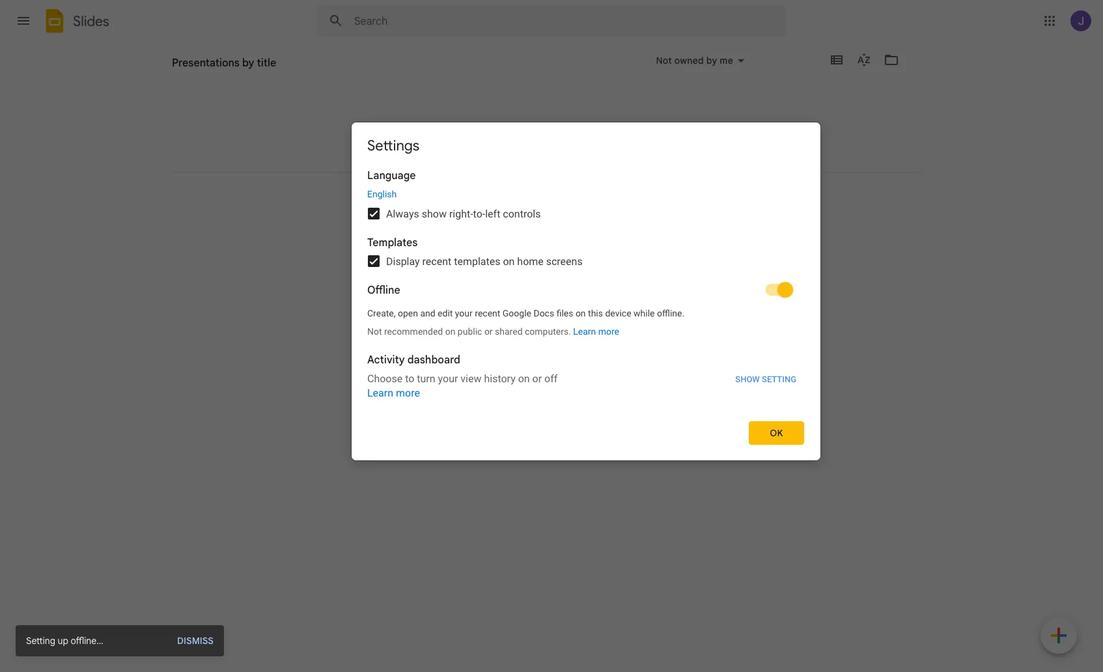 Task type: vqa. For each thing, say whether or not it's contained in the screenshot.
the top your
yes



Task type: locate. For each thing, give the bounding box(es) containing it.
1 vertical spatial learn
[[367, 387, 393, 399]]

more
[[598, 326, 620, 336], [396, 387, 420, 399]]

Always show right-to-left controls checkbox
[[368, 207, 380, 219]]

dashboard
[[408, 353, 460, 366]]

always
[[386, 207, 419, 220]]

presentations by title
[[172, 57, 276, 70], [172, 62, 263, 74]]

off
[[545, 372, 558, 385]]

1 vertical spatial more
[[396, 387, 420, 399]]

None search field
[[317, 5, 786, 36]]

1 vertical spatial recent
[[475, 308, 501, 318]]

2 presentations by title from the top
[[172, 62, 263, 74]]

controls
[[503, 207, 541, 220]]

display recent templates on home screens
[[386, 255, 583, 267]]

1 horizontal spatial learn
[[573, 326, 596, 336]]

while
[[634, 308, 655, 318]]

0 vertical spatial learn
[[573, 326, 596, 336]]

recent right display
[[422, 255, 452, 267]]

section containing setting up offline…
[[16, 625, 224, 657]]

0 horizontal spatial or
[[485, 326, 493, 336]]

presentations by title heading
[[172, 42, 276, 83]]

learn more link down this
[[573, 326, 620, 336]]

on left this
[[576, 308, 586, 318]]

1 vertical spatial your
[[438, 372, 458, 385]]

presentations
[[172, 57, 240, 70], [172, 62, 231, 74]]

0 vertical spatial your
[[455, 308, 473, 318]]

section
[[16, 625, 224, 657]]

on right history
[[518, 372, 530, 385]]

0 vertical spatial learn more link
[[573, 326, 620, 336]]

your
[[455, 308, 473, 318], [438, 372, 458, 385]]

1 horizontal spatial more
[[598, 326, 620, 336]]

learn
[[573, 326, 596, 336], [367, 387, 393, 399]]

settings dialog
[[351, 121, 821, 461]]

1 horizontal spatial or
[[533, 372, 542, 385]]

1 horizontal spatial recent
[[475, 308, 501, 318]]

by
[[242, 57, 254, 70], [234, 62, 244, 74]]

up
[[58, 635, 68, 647]]

view
[[461, 372, 482, 385]]

your inside choose to turn your view history on or off learn more
[[438, 372, 458, 385]]

recent up the not recommended on public or shared computers. learn more
[[475, 308, 501, 318]]

1 presentations from the top
[[172, 57, 240, 70]]

learn down this
[[573, 326, 596, 336]]

learn more link down choose
[[367, 387, 420, 399]]

0 horizontal spatial learn
[[367, 387, 393, 399]]

or left off
[[533, 372, 542, 385]]

learn more link
[[573, 326, 620, 336], [367, 387, 420, 399]]

or
[[485, 326, 493, 336], [533, 372, 542, 385]]

open
[[398, 308, 418, 318]]

1 horizontal spatial learn more link
[[573, 326, 620, 336]]

title
[[257, 57, 276, 70], [246, 62, 263, 74]]

on
[[503, 255, 515, 267], [576, 308, 586, 318], [445, 326, 456, 336], [518, 372, 530, 385]]

to-
[[473, 207, 485, 220]]

learn down choose
[[367, 387, 393, 399]]

1 vertical spatial or
[[533, 372, 542, 385]]

recent
[[422, 255, 452, 267], [475, 308, 501, 318]]

learn more link for not recommended on public or shared computers. learn more
[[573, 326, 620, 336]]

settings
[[367, 136, 420, 154]]

on inside choose to turn your view history on or off learn more
[[518, 372, 530, 385]]

1 presentations by title from the top
[[172, 57, 276, 70]]

right-
[[449, 207, 473, 220]]

edit
[[438, 308, 453, 318]]

google
[[503, 308, 532, 318]]

choose to turn your view history on or off learn more
[[367, 372, 558, 399]]

or right public
[[485, 326, 493, 336]]

this
[[588, 308, 603, 318]]

0 horizontal spatial more
[[396, 387, 420, 399]]

0 horizontal spatial recent
[[422, 255, 452, 267]]

1 vertical spatial learn more link
[[367, 387, 420, 399]]

learn more link for choose to turn your view history on or off learn more
[[367, 387, 420, 399]]

history
[[484, 372, 516, 385]]

files
[[557, 308, 574, 318]]

public
[[458, 326, 482, 336]]

your right edit
[[455, 308, 473, 318]]

2 presentations from the top
[[172, 62, 231, 74]]

home
[[517, 255, 544, 267]]

title inside heading
[[257, 57, 276, 70]]

0 vertical spatial or
[[485, 326, 493, 336]]

your right turn
[[438, 372, 458, 385]]

0 horizontal spatial learn more link
[[367, 387, 420, 399]]

dismiss button
[[171, 634, 214, 647]]

more down to
[[396, 387, 420, 399]]

0 vertical spatial more
[[598, 326, 620, 336]]

turn
[[417, 372, 436, 385]]

more down device
[[598, 326, 620, 336]]

always show right-to-left controls
[[386, 207, 541, 220]]

0 vertical spatial recent
[[422, 255, 452, 267]]

activity
[[367, 353, 405, 366]]

language
[[367, 169, 416, 182]]



Task type: describe. For each thing, give the bounding box(es) containing it.
templates
[[367, 236, 418, 249]]

settings heading
[[367, 136, 420, 154]]

dismiss
[[177, 635, 214, 647]]

show
[[736, 374, 760, 384]]

activity dashboard
[[367, 353, 460, 366]]

setting
[[26, 635, 55, 647]]

screens
[[546, 255, 583, 267]]

by inside heading
[[242, 57, 254, 70]]

language english
[[367, 169, 416, 199]]

device
[[605, 308, 632, 318]]

to
[[405, 372, 415, 385]]

display
[[386, 255, 420, 267]]

english
[[367, 189, 397, 199]]

slides link
[[42, 8, 109, 36]]

on left "home"
[[503, 255, 515, 267]]

create, open and edit your recent google docs files on this device while offline.
[[367, 308, 685, 318]]

show setting
[[736, 374, 797, 384]]

presentations inside presentations by title heading
[[172, 57, 240, 70]]

docs
[[534, 308, 554, 318]]

shared
[[495, 326, 523, 336]]

left
[[485, 207, 501, 220]]

not
[[367, 326, 382, 336]]

offline…
[[71, 635, 103, 647]]

computers.
[[525, 326, 571, 336]]

show
[[422, 207, 447, 220]]

offline
[[367, 284, 400, 297]]

not recommended on public or shared computers. learn more
[[367, 326, 620, 336]]

english link
[[367, 189, 397, 199]]

choose
[[367, 372, 403, 385]]

Display recent templates on home screens checkbox
[[368, 255, 380, 267]]

setting up offline…
[[26, 635, 103, 647]]

on down edit
[[445, 326, 456, 336]]

or inside choose to turn your view history on or off learn more
[[533, 372, 542, 385]]

slides
[[73, 12, 109, 30]]

recommended
[[384, 326, 443, 336]]

more inside choose to turn your view history on or off learn more
[[396, 387, 420, 399]]

show setting button
[[735, 372, 797, 387]]

create,
[[367, 308, 396, 318]]

ok
[[770, 427, 783, 439]]

learn inside choose to turn your view history on or off learn more
[[367, 387, 393, 399]]

offline.
[[657, 308, 685, 318]]

and
[[420, 308, 436, 318]]

create new presentation image
[[1041, 618, 1077, 657]]

ok button
[[749, 422, 804, 445]]

setting
[[762, 374, 797, 384]]

templates
[[454, 255, 501, 267]]

search image
[[323, 8, 349, 34]]



